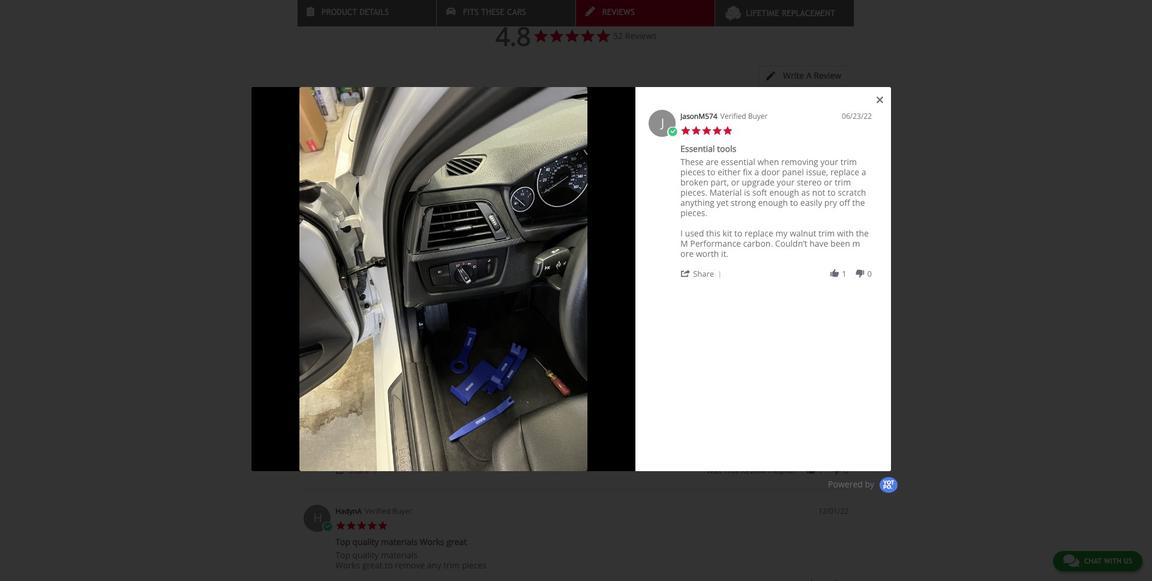 Task type: locate. For each thing, give the bounding box(es) containing it.
1 horizontal spatial these
[[482, 7, 505, 17]]

reviews
[[603, 7, 635, 17], [625, 30, 657, 41], [329, 118, 365, 132], [317, 246, 353, 259]]

either
[[718, 166, 741, 178], [551, 322, 575, 333]]

images & videos image
[[445, 196, 577, 217]]

reviews up 52 at the right top of the page
[[603, 7, 635, 17]]

0 vertical spatial part,
[[711, 177, 729, 188]]

broken inside image taken by jasonm574 of product trim/molding tool kit - 5 pieces dialog
[[681, 177, 709, 188]]

powered by yotpo link to their homepage image
[[834, 0, 855, 11]]

jasonm574
[[681, 111, 718, 121], [336, 278, 373, 288]]

part,
[[711, 177, 729, 188], [732, 322, 751, 333]]

upgrade inside image taken by jasonm574 of product trim/molding tool kit - 5 pieces dialog
[[742, 177, 775, 188]]

1 right vote up image taken by jasonm574 of product trim/molding tool kit - 5 pieces
[[843, 268, 847, 279]]

enough
[[770, 187, 800, 198], [759, 197, 788, 208], [454, 332, 484, 343], [631, 332, 660, 343]]

issue, for group containing was this review helpful?
[[640, 322, 662, 333]]

these are essential when removing your trim pieces to either fix a door panel issue, replace a broken part, or upgrade your stereo or trim pieces. material is soft enough as not to scratch anything yet strong enough to easily pry off the pieces. for verified buyer heading inside the image taken by jasonm574 of product trim/molding tool kit - 5 pieces dialog
[[681, 156, 867, 219]]

share
[[694, 268, 715, 279]]

0 right vote down image taken by jasonm574 of product trim/molding tool kit - 5 pieces
[[868, 268, 872, 279]]

yet for the middle verified buyer heading
[[589, 332, 601, 343]]

been for i used this kit to replace my walnut trim with the m performance carbon. couldn't have been m ore worth it.
[[831, 238, 851, 249]]

used up image of review by jasonm574 on 23 jun 2022 number 1
[[340, 352, 359, 364]]

0 vertical spatial either
[[718, 166, 741, 178]]

0 horizontal spatial jasonm574 verified buyer
[[336, 278, 423, 288]]

1 horizontal spatial m
[[853, 238, 861, 249]]

when
[[758, 156, 780, 168], [413, 322, 434, 333]]

anything up worth
[[681, 197, 715, 208]]

pieces inside top quality materials works great top quality materials works great to remove any trim pieces
[[462, 560, 487, 571]]

materials up remove on the bottom of page
[[381, 536, 418, 548]]

1 horizontal spatial j
[[662, 115, 665, 131]]

i used this kit to replace my walnut trim with the m performance carbon. couldn't have been m ore worth it.
[[681, 228, 869, 259]]

tools for verified buyer heading inside the image taken by jasonm574 of product trim/molding tool kit - 5 pieces dialog
[[718, 143, 737, 154]]

0 vertical spatial m
[[681, 238, 688, 249]]

when inside image taken by jasonm574 of product trim/molding tool kit - 5 pieces dialog
[[758, 156, 780, 168]]

used inside i used this kit to replace my walnut trim with the m performance carbon. couldn't have been m ore worth it.
[[685, 228, 704, 239]]

tools
[[718, 143, 737, 154], [372, 308, 392, 320]]

star image
[[681, 126, 691, 136], [702, 126, 712, 136], [712, 126, 723, 136], [723, 126, 733, 136], [336, 292, 346, 303], [346, 292, 357, 303], [378, 292, 388, 303], [336, 520, 346, 531], [357, 520, 367, 531]]

1 vertical spatial yet
[[589, 332, 601, 343]]

0 vertical spatial jasonm574 verified buyer
[[681, 111, 768, 121]]

0 horizontal spatial when
[[413, 322, 434, 333]]

group containing 1
[[824, 268, 872, 279]]

my
[[776, 228, 788, 239], [431, 352, 443, 364]]

is inside image taken by jasonm574 of product trim/molding tool kit - 5 pieces dialog
[[744, 187, 751, 198]]

group inside image taken by jasonm574 of product trim/molding tool kit - 5 pieces dialog
[[824, 268, 872, 279]]

1 vertical spatial pieces
[[514, 322, 539, 333]]

1 horizontal spatial m
[[681, 238, 688, 249]]

1 vertical spatial performance
[[536, 352, 587, 364]]

1 vertical spatial upgrade
[[764, 322, 796, 333]]

1 quality from the top
[[353, 536, 379, 548]]

jasonm574 for verified buyer heading inside the image taken by jasonm574 of product trim/molding tool kit - 5 pieces dialog
[[681, 111, 718, 121]]

m inside i used this kit to replace my walnut trim with the m performance carbon. couldn't have been m ore worth it.
[[853, 238, 861, 249]]

scratch inside image taken by jasonm574 of product trim/molding tool kit - 5 pieces dialog
[[838, 187, 867, 198]]

1 vertical spatial essential tools
[[336, 308, 392, 320]]

is
[[744, 187, 751, 198], [428, 332, 435, 343]]

1 vertical spatial jasonm574
[[336, 278, 373, 288]]

works up any
[[420, 536, 445, 548]]

1 vertical spatial pry
[[697, 332, 710, 343]]

0 right vote down review by jasonm574 on 23 jun 2022 image
[[845, 465, 849, 476]]

1
[[843, 268, 847, 279], [819, 465, 824, 476]]

top
[[336, 536, 350, 548], [336, 549, 350, 561]]

this
[[707, 228, 721, 239], [361, 352, 376, 364], [724, 465, 739, 476]]

tab panel
[[298, 271, 855, 581]]

walnut
[[790, 228, 817, 239], [445, 352, 472, 364]]

star image
[[691, 126, 702, 136], [357, 292, 367, 303], [367, 292, 378, 303], [346, 520, 357, 531], [367, 520, 378, 531], [378, 520, 388, 531]]

1 horizontal spatial fix
[[743, 166, 753, 178]]

1 horizontal spatial this
[[707, 228, 721, 239]]

1 inside image taken by jasonm574 of product trim/molding tool kit - 5 pieces dialog
[[843, 268, 847, 279]]

performance inside i used this kit to replace my walnut trim with the m performance carbon. couldn't have been m ore worth it.
[[691, 238, 741, 249]]

1 vertical spatial couldn't
[[621, 352, 653, 364]]

reviews right 52 at the right top of the page
[[625, 30, 657, 41]]

reviews right filter
[[329, 118, 365, 132]]

lifetime
[[747, 8, 780, 18]]

are inside tab panel
[[361, 322, 374, 333]]

m
[[681, 238, 688, 249], [526, 352, 534, 364]]

2 materials from the top
[[381, 549, 418, 561]]

with
[[838, 228, 854, 239], [492, 352, 509, 364], [1105, 557, 1122, 566]]

soft for the essential tools heading related to the middle verified buyer heading
[[437, 332, 452, 343]]

1 horizontal spatial carbon.
[[744, 238, 773, 249]]

essential for the middle verified buyer heading
[[376, 322, 411, 333]]

group for the review date 06/23/22 element
[[824, 268, 872, 279]]

m for i used this kit to replace my walnut trim with the m performance carbon. couldn't have been m ore worth it.
[[853, 238, 861, 249]]

anything for verified buyer heading inside the image taken by jasonm574 of product trim/molding tool kit - 5 pieces dialog
[[681, 197, 715, 208]]

reviews for 46 reviews
[[317, 246, 353, 259]]

this right was
[[724, 465, 739, 476]]

0 vertical spatial j
[[662, 115, 665, 131]]

when inside tab panel
[[413, 322, 434, 333]]

with inside tab panel
[[492, 352, 509, 364]]

been inside tab panel
[[676, 352, 696, 364]]

essential tools for the essential tools heading related to the middle verified buyer heading
[[336, 308, 392, 320]]

quality
[[353, 536, 379, 548], [353, 549, 379, 561]]

0 horizontal spatial issue,
[[640, 322, 662, 333]]

or
[[732, 177, 740, 188], [824, 177, 833, 188], [753, 322, 761, 333], [336, 332, 344, 343]]

i inside i used this kit to replace my walnut trim with the m performance carbon. couldn't have been m ore worth it.
[[681, 228, 683, 239]]

tools for the middle verified buyer heading
[[372, 308, 392, 320]]

1 vertical spatial as
[[486, 332, 494, 343]]

scratch
[[838, 187, 867, 198], [522, 332, 551, 343]]

great
[[447, 536, 467, 548], [362, 560, 383, 571]]

stereo inside image taken by jasonm574 of product trim/molding tool kit - 5 pieces dialog
[[797, 177, 822, 188]]

1 horizontal spatial essential tools heading
[[681, 143, 737, 157]]

anything
[[681, 197, 715, 208], [553, 332, 587, 343]]

your
[[821, 156, 839, 168], [777, 177, 795, 188], [476, 322, 494, 333], [799, 322, 817, 333]]

m
[[853, 238, 861, 249], [698, 352, 706, 364]]

the
[[853, 197, 866, 208], [856, 228, 869, 239], [725, 332, 738, 343], [511, 352, 524, 364]]

these are essential when removing your trim pieces to either fix a door panel issue, replace a broken part, or upgrade your stereo or trim pieces. material is soft enough as not to scratch anything yet strong enough to easily pry off the pieces. inside tab panel
[[336, 322, 844, 343]]

1 horizontal spatial door
[[762, 166, 780, 178]]

not inside image taken by jasonm574 of product trim/molding tool kit - 5 pieces dialog
[[813, 187, 826, 198]]

removing for verified buyer heading inside the image taken by jasonm574 of product trim/molding tool kit - 5 pieces dialog
[[782, 156, 819, 168]]

was this review helpful?
[[707, 465, 798, 476]]

these are essential when removing your trim pieces to either fix a door panel issue, replace a broken part, or upgrade your stereo or trim pieces. material is soft enough as not to scratch anything yet strong enough to easily pry off the pieces.
[[681, 156, 867, 219], [336, 322, 844, 343]]

walnut inside i used this kit to replace my walnut trim with the m performance carbon. couldn't have been m ore worth it.
[[790, 228, 817, 239]]

not
[[813, 187, 826, 198], [497, 332, 510, 343]]

fits these cars
[[464, 7, 527, 17]]

jasonm574 for the middle verified buyer heading
[[336, 278, 373, 288]]

chat with us link
[[1054, 551, 1143, 572]]

0 vertical spatial walnut
[[790, 228, 817, 239]]

upgrade
[[742, 177, 775, 188], [764, 322, 796, 333]]

chat
[[1085, 557, 1102, 566]]

removing
[[782, 156, 819, 168], [436, 322, 474, 333]]

0 vertical spatial pry
[[825, 197, 838, 208]]

j for circle checkmark icon corresponding to verified buyer heading inside the image taken by jasonm574 of product trim/molding tool kit - 5 pieces dialog
[[662, 115, 665, 131]]

carbon.
[[744, 238, 773, 249], [589, 352, 619, 364]]

2 horizontal spatial pieces
[[681, 166, 706, 178]]

0 vertical spatial verified buyer heading
[[721, 111, 768, 121]]

details
[[360, 7, 389, 17]]

0 horizontal spatial fix
[[577, 322, 586, 333]]

Search Reviews search field
[[304, 151, 577, 175]]

0 vertical spatial my
[[776, 228, 788, 239]]

1 vertical spatial these
[[681, 156, 704, 168]]

kit for i used this kit to replace my walnut trim with the m performance carbon. couldn't have been m ore worth it.
[[723, 228, 733, 239]]

a
[[755, 166, 760, 178], [862, 166, 867, 178], [588, 322, 593, 333], [695, 322, 700, 333]]

kit for i used this kit to replace my walnut trim with the m performance carbon. couldn't have been m
[[378, 352, 387, 364]]

are
[[706, 156, 719, 168], [361, 322, 374, 333]]

1 vertical spatial group
[[707, 465, 849, 476]]

soft
[[753, 187, 768, 198], [437, 332, 452, 343]]

panel for group containing was this review helpful?
[[616, 322, 638, 333]]

06/23/22 inside image taken by jasonm574 of product trim/molding tool kit - 5 pieces dialog
[[842, 111, 872, 121]]

easily inside image taken by jasonm574 of product trim/molding tool kit - 5 pieces dialog
[[801, 197, 823, 208]]

kit up it.
[[723, 228, 733, 239]]

0 horizontal spatial great
[[362, 560, 383, 571]]

reviews inside heading
[[329, 118, 365, 132]]

these for the middle verified buyer heading
[[336, 322, 359, 333]]

kit up image of review by jasonm574 on 23 jun 2022 number 1
[[378, 352, 387, 364]]

essential inside image taken by jasonm574 of product trim/molding tool kit - 5 pieces dialog
[[681, 143, 715, 154]]

0 vertical spatial anything
[[681, 197, 715, 208]]

any
[[427, 560, 441, 571]]

2 vertical spatial these
[[336, 322, 359, 333]]

pieces.
[[681, 187, 708, 198], [681, 207, 708, 219], [365, 332, 392, 343], [740, 332, 767, 343]]

yet inside tab panel
[[589, 332, 601, 343]]

image taken by jasonm574 of product trim/molding tool kit - 5 pieces dialog
[[0, 0, 1153, 581]]

replace
[[831, 166, 860, 178], [745, 228, 774, 239], [664, 322, 693, 333], [400, 352, 429, 364]]

couldn't inside tab panel
[[621, 352, 653, 364]]

have for i used this kit to replace my walnut trim with the m performance carbon. couldn't have been m
[[656, 352, 674, 364]]

0 horizontal spatial performance
[[536, 352, 587, 364]]

46 reviews
[[304, 246, 353, 259]]

tools inside image taken by jasonm574 of product trim/molding tool kit - 5 pieces dialog
[[718, 143, 737, 154]]

cars
[[508, 7, 527, 17]]

issue, inside image taken by jasonm574 of product trim/molding tool kit - 5 pieces dialog
[[807, 166, 829, 178]]

buyer
[[749, 111, 768, 121], [403, 278, 423, 288], [393, 506, 412, 516]]

circle checkmark image for the middle verified buyer heading
[[322, 294, 333, 304]]

1 vertical spatial issue,
[[640, 322, 662, 333]]

hadyna
[[336, 506, 362, 516]]

these
[[482, 7, 505, 17], [681, 156, 704, 168], [336, 322, 359, 333]]

0 horizontal spatial carbon.
[[589, 352, 619, 364]]

with inside i used this kit to replace my walnut trim with the m performance carbon. couldn't have been m ore worth it.
[[838, 228, 854, 239]]

46
[[304, 246, 315, 259]]

4.8 star rating element
[[496, 19, 531, 53]]

as
[[802, 187, 811, 198], [486, 332, 494, 343]]

btn small image
[[880, 477, 898, 493]]

1 horizontal spatial is
[[744, 187, 751, 198]]

replacement
[[783, 8, 836, 18]]

panel for group containing 1
[[783, 166, 804, 178]]

0 horizontal spatial pry
[[697, 332, 710, 343]]

have
[[810, 238, 829, 249], [656, 352, 674, 364]]

scratch inside tab panel
[[522, 332, 551, 343]]

essential for circle checkmark icon corresponding to verified buyer heading inside the image taken by jasonm574 of product trim/molding tool kit - 5 pieces dialog
[[681, 143, 715, 154]]

1 vertical spatial strong
[[603, 332, 628, 343]]

have inside i used this kit to replace my walnut trim with the m performance carbon. couldn't have been m ore worth it.
[[810, 238, 829, 249]]

essential
[[721, 156, 756, 168], [376, 322, 411, 333]]

0 horizontal spatial anything
[[553, 332, 587, 343]]

group
[[824, 268, 872, 279], [707, 465, 849, 476], [707, 579, 849, 581]]

door inside image taken by jasonm574 of product trim/molding tool kit - 5 pieces dialog
[[762, 166, 780, 178]]

0 vertical spatial verified
[[721, 111, 747, 121]]

part, inside image taken by jasonm574 of product trim/molding tool kit - 5 pieces dialog
[[711, 177, 729, 188]]

issue,
[[807, 166, 829, 178], [640, 322, 662, 333]]

essential tools inside image taken by jasonm574 of product trim/molding tool kit - 5 pieces dialog
[[681, 143, 737, 154]]

i inside tab panel
[[336, 352, 338, 364]]

couldn't inside i used this kit to replace my walnut trim with the m performance carbon. couldn't have been m ore worth it.
[[776, 238, 808, 249]]

lifetime replacement
[[747, 8, 836, 18]]

2 horizontal spatial this
[[724, 465, 739, 476]]

06/23/22
[[842, 111, 872, 121], [819, 278, 849, 288]]

0 vertical spatial easily
[[801, 197, 823, 208]]

0 vertical spatial these are essential when removing your trim pieces to either fix a door panel issue, replace a broken part, or upgrade your stereo or trim pieces. material is soft enough as not to scratch anything yet strong enough to easily pry off the pieces.
[[681, 156, 867, 219]]

panel
[[783, 166, 804, 178], [616, 322, 638, 333]]

door
[[762, 166, 780, 178], [595, 322, 614, 333]]

fix inside image taken by jasonm574 of product trim/molding tool kit - 5 pieces dialog
[[743, 166, 753, 178]]

0 vertical spatial off
[[840, 197, 851, 208]]

1 vertical spatial scratch
[[522, 332, 551, 343]]

1 vertical spatial these are essential when removing your trim pieces to either fix a door panel issue, replace a broken part, or upgrade your stereo or trim pieces. material is soft enough as not to scratch anything yet strong enough to easily pry off the pieces.
[[336, 322, 844, 343]]

yet
[[717, 197, 729, 208], [589, 332, 601, 343]]

essential inside image taken by jasonm574 of product trim/molding tool kit - 5 pieces dialog
[[721, 156, 756, 168]]

0 vertical spatial circle checkmark image
[[668, 127, 678, 137]]

with inside chat with us link
[[1105, 557, 1122, 566]]

1 vertical spatial either
[[551, 322, 575, 333]]

not inside tab panel
[[497, 332, 510, 343]]

i
[[681, 228, 683, 239], [336, 352, 338, 364]]

this for i used this kit to replace my walnut trim with the m performance carbon. couldn't have been m
[[361, 352, 376, 364]]

1 vertical spatial been
[[676, 352, 696, 364]]

powered by
[[829, 479, 877, 490]]

2 vertical spatial pieces
[[462, 560, 487, 571]]

yet inside image taken by jasonm574 of product trim/molding tool kit - 5 pieces dialog
[[717, 197, 729, 208]]

verified for review date 12/01/22 element's verified buyer heading
[[365, 506, 391, 516]]

review date 12/01/22 element
[[819, 506, 849, 516]]

upgrade for group containing was this review helpful?
[[764, 322, 796, 333]]

used up ore
[[685, 228, 704, 239]]

1 vertical spatial verified
[[376, 278, 401, 288]]

carbon. inside i used this kit to replace my walnut trim with the m performance carbon. couldn't have been m ore worth it.
[[744, 238, 773, 249]]

0 vertical spatial are
[[706, 156, 719, 168]]

2 horizontal spatial these
[[681, 156, 704, 168]]

0 horizontal spatial couldn't
[[621, 352, 653, 364]]

0 vertical spatial essential tools heading
[[681, 143, 737, 157]]

carbon. for i used this kit to replace my walnut trim with the m performance carbon. couldn't have been m ore worth it.
[[744, 238, 773, 249]]

material
[[710, 187, 742, 198], [394, 332, 426, 343]]

circle checkmark image
[[668, 127, 678, 137], [322, 294, 333, 304]]

0 vertical spatial couldn't
[[776, 238, 808, 249]]

verified buyer heading inside image taken by jasonm574 of product trim/molding tool kit - 5 pieces dialog
[[721, 111, 768, 121]]

fix for verified buyer heading inside the image taken by jasonm574 of product trim/molding tool kit - 5 pieces dialog
[[743, 166, 753, 178]]

these are essential when removing your trim pieces to either fix a door panel issue, replace a broken part, or upgrade your stereo or trim pieces. material is soft enough as not to scratch anything yet strong enough to easily pry off the pieces. inside image taken by jasonm574 of product trim/molding tool kit - 5 pieces dialog
[[681, 156, 867, 219]]

verified
[[721, 111, 747, 121], [376, 278, 401, 288], [365, 506, 391, 516]]

is for the essential tools heading related to the middle verified buyer heading
[[428, 332, 435, 343]]

0
[[868, 268, 872, 279], [845, 465, 849, 476]]

removing inside image taken by jasonm574 of product trim/molding tool kit - 5 pieces dialog
[[782, 156, 819, 168]]

trim
[[841, 156, 857, 168], [835, 177, 851, 188], [819, 228, 835, 239], [496, 322, 512, 333], [346, 332, 363, 343], [474, 352, 490, 364], [444, 560, 460, 571]]

0 horizontal spatial m
[[526, 352, 534, 364]]

group for review date 12/01/22 element
[[707, 579, 849, 581]]

1 vertical spatial i
[[336, 352, 338, 364]]

m for i used this kit to replace my walnut trim with the m performance carbon. couldn't have been m
[[698, 352, 706, 364]]

works
[[420, 536, 445, 548], [336, 560, 360, 571]]

filter reviews heading
[[304, 118, 849, 142]]

1 horizontal spatial as
[[802, 187, 811, 198]]

1 vertical spatial part,
[[732, 322, 751, 333]]

1 vertical spatial top
[[336, 549, 350, 561]]

my inside i used this kit to replace my walnut trim with the m performance carbon. couldn't have been m ore worth it.
[[776, 228, 788, 239]]

0 horizontal spatial essential tools heading
[[336, 308, 392, 322]]

fix
[[743, 166, 753, 178], [577, 322, 586, 333]]

to
[[708, 166, 716, 178], [828, 187, 836, 198], [791, 197, 799, 208], [735, 228, 743, 239], [541, 322, 549, 333], [512, 332, 520, 343], [662, 332, 671, 343], [390, 352, 398, 364], [385, 560, 393, 571]]

upgrade for group containing 1
[[742, 177, 775, 188]]

is inside tab panel
[[428, 332, 435, 343]]

as up i used this kit to replace my walnut trim with the m performance carbon. couldn't have been m ore worth it.
[[802, 187, 811, 198]]

1 horizontal spatial off
[[840, 197, 851, 208]]

pry inside tab panel
[[697, 332, 710, 343]]

verified inside image taken by jasonm574 of product trim/molding tool kit - 5 pieces dialog
[[721, 111, 747, 121]]

either inside image taken by jasonm574 of product trim/molding tool kit - 5 pieces dialog
[[718, 166, 741, 178]]

essential tools heading for the middle verified buyer heading
[[336, 308, 392, 322]]

anything inside image taken by jasonm574 of product trim/molding tool kit - 5 pieces dialog
[[681, 197, 715, 208]]

verified for the middle verified buyer heading
[[376, 278, 401, 288]]

kit
[[723, 228, 733, 239], [378, 352, 387, 364]]

essential tools heading
[[681, 143, 737, 157], [336, 308, 392, 322]]

strong inside image taken by jasonm574 of product trim/molding tool kit - 5 pieces dialog
[[731, 197, 756, 208]]

0 vertical spatial works
[[420, 536, 445, 548]]

0 vertical spatial fix
[[743, 166, 753, 178]]

pry for group containing 1
[[825, 197, 838, 208]]

0 horizontal spatial j
[[316, 282, 320, 298]]

0 horizontal spatial part,
[[711, 177, 729, 188]]

pry for group containing was this review helpful?
[[697, 332, 710, 343]]

buyer inside image taken by jasonm574 of product trim/molding tool kit - 5 pieces dialog
[[749, 111, 768, 121]]

broken
[[681, 177, 709, 188], [702, 322, 730, 333]]

been inside i used this kit to replace my walnut trim with the m performance carbon. couldn't have been m ore worth it.
[[831, 238, 851, 249]]

1 horizontal spatial essential tools
[[681, 143, 737, 154]]

reviews right 46
[[317, 246, 353, 259]]

m inside tab panel
[[526, 352, 534, 364]]

0 horizontal spatial tools
[[372, 308, 392, 320]]

strong
[[731, 197, 756, 208], [603, 332, 628, 343]]

essential
[[681, 143, 715, 154], [336, 308, 370, 320]]

kit inside i used this kit to replace my walnut trim with the m performance carbon. couldn't have been m ore worth it.
[[723, 228, 733, 239]]

m inside tab panel
[[698, 352, 706, 364]]

this up image of review by jasonm574 on 23 jun 2022 number 1
[[361, 352, 376, 364]]

1 horizontal spatial jasonm574 verified buyer
[[681, 111, 768, 121]]

magnifying glass image
[[311, 159, 320, 168]]

pieces inside dialog
[[681, 166, 706, 178]]

buyer for the review date 06/23/22 element
[[749, 111, 768, 121]]

j
[[662, 115, 665, 131], [316, 282, 320, 298]]

0 vertical spatial great
[[447, 536, 467, 548]]

0 vertical spatial essential
[[681, 143, 715, 154]]

1 horizontal spatial kit
[[723, 228, 733, 239]]

materials left any
[[381, 549, 418, 561]]

1 right vote up review by jasonm574 on 23 jun 2022 image
[[819, 465, 824, 476]]

as up i used this kit to replace my walnut trim with the m performance carbon. couldn't have been m
[[486, 332, 494, 343]]

us
[[1124, 557, 1133, 566]]

1 horizontal spatial 0
[[868, 268, 872, 279]]

jasonm574 verified buyer inside image taken by jasonm574 of product trim/molding tool kit - 5 pieces dialog
[[681, 111, 768, 121]]

anything for the middle verified buyer heading
[[553, 332, 587, 343]]

verified buyer heading
[[721, 111, 768, 121], [376, 278, 423, 288], [365, 506, 412, 516]]

1 vertical spatial works
[[336, 560, 360, 571]]

share image
[[681, 268, 691, 279]]

group containing was this review helpful?
[[707, 465, 849, 476]]

these inside image taken by jasonm574 of product trim/molding tool kit - 5 pieces dialog
[[681, 156, 704, 168]]

0 vertical spatial with
[[838, 228, 854, 239]]

essential tools
[[681, 143, 737, 154], [336, 308, 392, 320]]

are inside image taken by jasonm574 of product trim/molding tool kit - 5 pieces dialog
[[706, 156, 719, 168]]

0 vertical spatial group
[[824, 268, 872, 279]]

when for the essential tools heading related to the middle verified buyer heading
[[413, 322, 434, 333]]

jasonm574 verified buyer
[[681, 111, 768, 121], [336, 278, 423, 288]]

as inside dialog
[[802, 187, 811, 198]]

1 vertical spatial 0
[[845, 465, 849, 476]]

1 horizontal spatial soft
[[753, 187, 768, 198]]

soft inside image taken by jasonm574 of product trim/molding tool kit - 5 pieces dialog
[[753, 187, 768, 198]]

couldn't
[[776, 238, 808, 249], [621, 352, 653, 364]]

this up worth
[[707, 228, 721, 239]]

used for i used this kit to replace my walnut trim with the m performance carbon. couldn't have been m ore worth it.
[[685, 228, 704, 239]]

0 horizontal spatial walnut
[[445, 352, 472, 364]]

0 vertical spatial soft
[[753, 187, 768, 198]]

tab panel containing j
[[298, 271, 855, 581]]

1 vertical spatial stereo
[[819, 322, 844, 333]]

i used this kit to replace my walnut trim with the m performance carbon. couldn't have been m
[[336, 352, 706, 364]]

works down hadyna
[[336, 560, 360, 571]]

0 vertical spatial removing
[[782, 156, 819, 168]]

vote down image taken by jasonm574 of product trim/molding tool kit - 5 pieces image
[[855, 268, 866, 279]]

with for i used this kit to replace my walnut trim with the m performance carbon. couldn't have been m ore worth it.
[[838, 228, 854, 239]]

essential tools heading inside image taken by jasonm574 of product trim/molding tool kit - 5 pieces dialog
[[681, 143, 737, 157]]

walnut for i used this kit to replace my walnut trim with the m performance carbon. couldn't have been m ore worth it.
[[790, 228, 817, 239]]

m inside i used this kit to replace my walnut trim with the m performance carbon. couldn't have been m ore worth it.
[[681, 238, 688, 249]]

performance for i used this kit to replace my walnut trim with the m performance carbon. couldn't have been m ore worth it.
[[691, 238, 741, 249]]

fix inside tab panel
[[577, 322, 586, 333]]

0 horizontal spatial m
[[698, 352, 706, 364]]

replace inside i used this kit to replace my walnut trim with the m performance carbon. couldn't have been m ore worth it.
[[745, 228, 774, 239]]

jasonm574 inside dialog
[[681, 111, 718, 121]]

rating image
[[304, 196, 436, 217]]

top quality materials works great top quality materials works great to remove any trim pieces
[[336, 536, 487, 571]]

j inside dialog
[[662, 115, 665, 131]]

share button
[[681, 268, 726, 279]]

0 vertical spatial 0
[[868, 268, 872, 279]]

0 vertical spatial i
[[681, 228, 683, 239]]

pry
[[825, 197, 838, 208], [697, 332, 710, 343]]

remove
[[395, 560, 425, 571]]

anything up i used this kit to replace my walnut trim with the m performance carbon. couldn't have been m
[[553, 332, 587, 343]]

1 horizontal spatial removing
[[782, 156, 819, 168]]

1 vertical spatial quality
[[353, 549, 379, 561]]

this inside i used this kit to replace my walnut trim with the m performance carbon. couldn't have been m ore worth it.
[[707, 228, 721, 239]]

either for the middle verified buyer heading
[[551, 322, 575, 333]]

0 vertical spatial tools
[[718, 143, 737, 154]]

vote up review by jasonm574 on 23 jun 2022 image
[[806, 465, 817, 475]]

1 materials from the top
[[381, 536, 418, 548]]

pry inside image taken by jasonm574 of product trim/molding tool kit - 5 pieces dialog
[[825, 197, 838, 208]]

2 vertical spatial with
[[1105, 557, 1122, 566]]

my inside tab panel
[[431, 352, 443, 364]]

0 vertical spatial not
[[813, 187, 826, 198]]

0 vertical spatial m
[[853, 238, 861, 249]]

these inside tab panel
[[336, 322, 359, 333]]

stereo
[[797, 177, 822, 188], [819, 322, 844, 333]]

list item
[[336, 371, 414, 449]]

0 horizontal spatial works
[[336, 560, 360, 571]]

panel inside image taken by jasonm574 of product trim/molding tool kit - 5 pieces dialog
[[783, 166, 804, 178]]



Task type: vqa. For each thing, say whether or not it's contained in the screenshot.
the top 1
yes



Task type: describe. For each thing, give the bounding box(es) containing it.
couldn't for i used this kit to replace my walnut trim with the m performance carbon. couldn't have been m
[[621, 352, 653, 364]]

vote up image taken by jasonm574 of product trim/molding tool kit - 5 pieces image
[[830, 268, 840, 279]]

been for i used this kit to replace my walnut trim with the m performance carbon. couldn't have been m
[[676, 352, 696, 364]]

1 vertical spatial verified buyer heading
[[376, 278, 423, 288]]

4.8
[[496, 19, 531, 53]]

broken for group containing 1
[[681, 177, 709, 188]]

is for the essential tools heading inside image taken by jasonm574 of product trim/molding tool kit - 5 pieces dialog
[[744, 187, 751, 198]]

reviews link
[[576, 0, 715, 26]]

soft for the essential tools heading inside image taken by jasonm574 of product trim/molding tool kit - 5 pieces dialog
[[753, 187, 768, 198]]

essential tools heading for verified buyer heading inside the image taken by jasonm574 of product trim/molding tool kit - 5 pieces dialog
[[681, 143, 737, 157]]

scratch for the middle verified buyer heading
[[522, 332, 551, 343]]

product
[[322, 7, 358, 17]]

2 quality from the top
[[353, 549, 379, 561]]

0 inside image taken by jasonm574 of product trim/molding tool kit - 5 pieces dialog
[[868, 268, 872, 279]]

1 vertical spatial 1
[[819, 465, 824, 476]]

essential tools for the essential tools heading inside image taken by jasonm574 of product trim/molding tool kit - 5 pieces dialog
[[681, 143, 737, 154]]

m for i used this kit to replace my walnut trim with the m performance carbon. couldn't have been m
[[526, 352, 534, 364]]

0 inside tab panel
[[845, 465, 849, 476]]

helpful?
[[769, 465, 798, 476]]

essential for circle checkmark icon related to the middle verified buyer heading
[[336, 308, 370, 320]]

circle checkmark image
[[322, 522, 333, 532]]

reviews for 52 reviews
[[625, 30, 657, 41]]

06/23/22 for group containing 1
[[842, 111, 872, 121]]

this for i used this kit to replace my walnut trim with the m performance carbon. couldn't have been m ore worth it.
[[707, 228, 721, 239]]

these are essential when removing your trim pieces to either fix a door panel issue, replace a broken part, or upgrade your stereo or trim pieces. material is soft enough as not to scratch anything yet strong enough to easily pry off the pieces. for the middle verified buyer heading
[[336, 322, 844, 343]]

circle checkmark image for verified buyer heading inside the image taken by jasonm574 of product trim/molding tool kit - 5 pieces dialog
[[668, 127, 678, 137]]

have for i used this kit to replace my walnut trim with the m performance carbon. couldn't have been m ore worth it.
[[810, 238, 829, 249]]

jasonm574 verified buyer for the middle verified buyer heading
[[336, 278, 423, 288]]

reviews
[[304, 86, 338, 97]]

pieces for verified buyer heading inside the image taken by jasonm574 of product trim/molding tool kit - 5 pieces dialog
[[681, 166, 706, 178]]

my for i used this kit to replace my walnut trim with the m performance carbon. couldn't have been m ore worth it.
[[776, 228, 788, 239]]

top quality materials works great heading
[[336, 536, 467, 550]]

to inside i used this kit to replace my walnut trim with the m performance carbon. couldn't have been m ore worth it.
[[735, 228, 743, 239]]

verified for verified buyer heading inside the image taken by jasonm574 of product trim/molding tool kit - 5 pieces dialog
[[721, 111, 747, 121]]

trim inside i used this kit to replace my walnut trim with the m performance carbon. couldn't have been m ore worth it.
[[819, 228, 835, 239]]

52
[[614, 30, 623, 41]]

m for i used this kit to replace my walnut trim with the m performance carbon. couldn't have been m ore worth it.
[[681, 238, 688, 249]]

strong for group containing 1
[[731, 197, 756, 208]]

couldn't for i used this kit to replace my walnut trim with the m performance carbon. couldn't have been m ore worth it.
[[776, 238, 808, 249]]

52 reviews
[[614, 30, 657, 41]]

review
[[741, 465, 767, 476]]

product details link
[[298, 0, 436, 26]]

1 vertical spatial great
[[362, 560, 383, 571]]

stereo for group containing was this review helpful?
[[819, 322, 844, 333]]

as for the middle verified buyer heading
[[486, 332, 494, 343]]

to inside top quality materials works great top quality materials works great to remove any trim pieces
[[385, 560, 393, 571]]

1 top from the top
[[336, 536, 350, 548]]

0 horizontal spatial material
[[394, 332, 426, 343]]

hadyna verified buyer
[[336, 506, 412, 516]]

fits these cars link
[[437, 0, 576, 26]]

with for i used this kit to replace my walnut trim with the m performance carbon. couldn't have been m
[[492, 352, 509, 364]]

jasonm574 verified buyer for verified buyer heading inside the image taken by jasonm574 of product trim/molding tool kit - 5 pieces dialog
[[681, 111, 768, 121]]

chat with us
[[1085, 557, 1133, 566]]

fix for the middle verified buyer heading
[[577, 322, 586, 333]]

j for circle checkmark icon related to the middle verified buyer heading
[[316, 282, 320, 298]]

by
[[865, 479, 875, 490]]

yet for verified buyer heading inside the image taken by jasonm574 of product trim/molding tool kit - 5 pieces dialog
[[717, 197, 729, 208]]

seperator image
[[717, 271, 724, 278]]

was
[[707, 465, 722, 476]]

2 vertical spatial this
[[724, 465, 739, 476]]

powered by link
[[829, 477, 901, 493]]

carbon. for i used this kit to replace my walnut trim with the m performance carbon. couldn't have been m
[[589, 352, 619, 364]]

part, for group containing 1
[[711, 177, 729, 188]]

pieces for the middle verified buyer heading
[[514, 322, 539, 333]]

as for verified buyer heading inside the image taken by jasonm574 of product trim/molding tool kit - 5 pieces dialog
[[802, 187, 811, 198]]

worth
[[696, 248, 719, 259]]

vote down review by jasonm574 on 23 jun 2022 image
[[832, 465, 842, 475]]

06/23/22 for group containing was this review helpful?
[[819, 278, 849, 288]]

2 top from the top
[[336, 549, 350, 561]]

image of review by jasonm574 on 23 jun 2022 number 1 image
[[336, 371, 414, 449]]

ore
[[681, 248, 694, 259]]

my for i used this kit to replace my walnut trim with the m performance carbon. couldn't have been m
[[431, 352, 443, 364]]

buyer for review date 12/01/22 element
[[393, 506, 412, 516]]

12/01/22
[[819, 506, 849, 516]]

these for verified buyer heading inside the image taken by jasonm574 of product trim/molding tool kit - 5 pieces dialog
[[681, 156, 704, 168]]

fits
[[464, 7, 479, 17]]

door for the middle verified buyer heading
[[595, 322, 614, 333]]

stereo for group containing 1
[[797, 177, 822, 188]]

essential for verified buyer heading inside the image taken by jasonm574 of product trim/molding tool kit - 5 pieces dialog
[[721, 156, 756, 168]]

broken for group containing was this review helpful?
[[702, 322, 730, 333]]

removing for the middle verified buyer heading
[[436, 322, 474, 333]]

walnut for i used this kit to replace my walnut trim with the m performance carbon. couldn't have been m
[[445, 352, 472, 364]]

it.
[[722, 248, 729, 259]]

strong for group containing was this review helpful?
[[603, 332, 628, 343]]

powered
[[829, 479, 863, 490]]

verified buyer heading for review date 12/01/22 element
[[365, 506, 412, 516]]

trim inside top quality materials works great top quality materials works great to remove any trim pieces
[[444, 560, 460, 571]]

are for the essential tools heading related to the middle verified buyer heading
[[361, 322, 374, 333]]

review date 06/23/22 element
[[842, 111, 872, 121]]

1 vertical spatial buyer
[[403, 278, 423, 288]]

used for i used this kit to replace my walnut trim with the m performance carbon. couldn't have been m
[[340, 352, 359, 364]]

i for i used this kit to replace my walnut trim with the m performance carbon. couldn't have been m
[[336, 352, 338, 364]]

easily for group containing was this review helpful?
[[673, 332, 695, 343]]

0 vertical spatial these
[[482, 7, 505, 17]]

not for the middle verified buyer heading
[[497, 332, 510, 343]]

the inside i used this kit to replace my walnut trim with the m performance carbon. couldn't have been m ore worth it.
[[856, 228, 869, 239]]

i for i used this kit to replace my walnut trim with the m performance carbon. couldn't have been m ore worth it.
[[681, 228, 683, 239]]

filter
[[304, 118, 326, 132]]

not for verified buyer heading inside the image taken by jasonm574 of product trim/molding tool kit - 5 pieces dialog
[[813, 187, 826, 198]]

product details
[[322, 7, 389, 17]]

are for the essential tools heading inside image taken by jasonm574 of product trim/molding tool kit - 5 pieces dialog
[[706, 156, 719, 168]]

vote up review by hadyna on  1 dec 2022 image
[[806, 579, 817, 581]]

verified buyer heading for the review date 06/23/22 element
[[721, 111, 768, 121]]

lifetime replacement link
[[716, 0, 854, 26]]

h
[[313, 510, 322, 526]]

material inside image taken by jasonm574 of product trim/molding tool kit - 5 pieces dialog
[[710, 187, 742, 198]]

door for verified buyer heading inside the image taken by jasonm574 of product trim/molding tool kit - 5 pieces dialog
[[762, 166, 780, 178]]

when for the essential tools heading inside image taken by jasonm574 of product trim/molding tool kit - 5 pieces dialog
[[758, 156, 780, 168]]

filter reviews
[[304, 118, 365, 132]]

scratch for verified buyer heading inside the image taken by jasonm574 of product trim/molding tool kit - 5 pieces dialog
[[838, 187, 867, 198]]

part, for group containing was this review helpful?
[[732, 322, 751, 333]]

either for verified buyer heading inside the image taken by jasonm574 of product trim/molding tool kit - 5 pieces dialog
[[718, 166, 741, 178]]

1 horizontal spatial works
[[420, 536, 445, 548]]

1 vertical spatial off
[[712, 332, 722, 343]]

issue, for group containing 1
[[807, 166, 829, 178]]

reviews for filter reviews
[[329, 118, 365, 132]]

vote down review by hadyna on  1 dec 2022 image
[[832, 579, 842, 581]]

off inside image taken by jasonm574 of product trim/molding tool kit - 5 pieces dialog
[[840, 197, 851, 208]]



